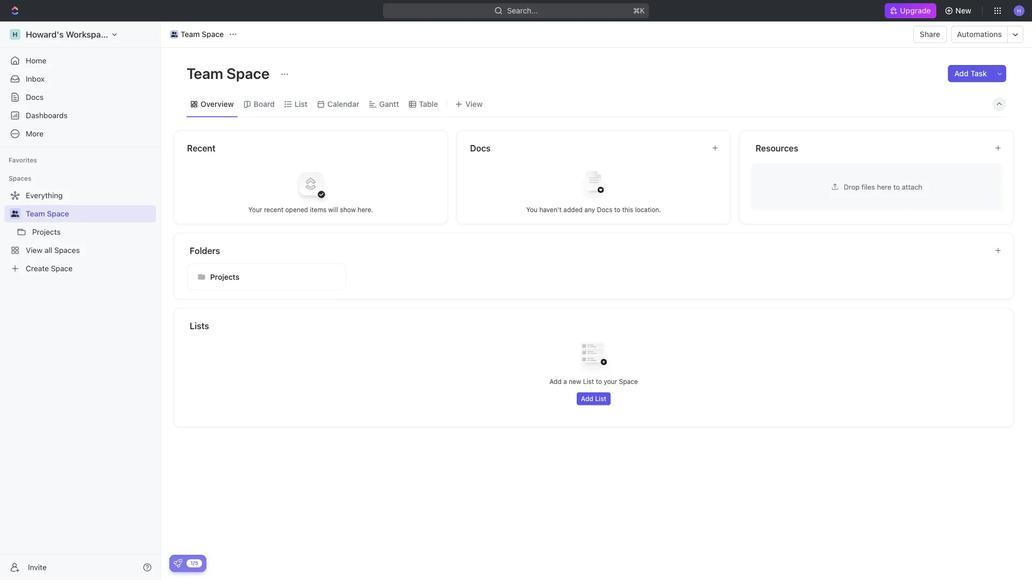 Task type: locate. For each thing, give the bounding box(es) containing it.
1 vertical spatial spaces
[[54, 246, 80, 255]]

0 vertical spatial h
[[1017, 7, 1021, 14]]

here
[[877, 183, 891, 191]]

tree containing everything
[[4, 187, 156, 277]]

h
[[1017, 7, 1021, 14], [13, 31, 18, 38]]

add for add task
[[954, 69, 969, 78]]

docs right any in the right of the page
[[597, 206, 612, 213]]

more
[[26, 129, 44, 138]]

1 vertical spatial team space
[[187, 64, 273, 82]]

everything link
[[4, 187, 154, 204]]

1 horizontal spatial h
[[1017, 7, 1021, 14]]

1 vertical spatial view
[[26, 246, 43, 255]]

1 horizontal spatial docs
[[470, 143, 491, 153]]

spaces right all
[[54, 246, 80, 255]]

0 horizontal spatial add
[[550, 378, 562, 386]]

team space right user group image
[[181, 30, 224, 39]]

docs down view dropdown button
[[470, 143, 491, 153]]

1 vertical spatial to
[[614, 206, 620, 213]]

a
[[563, 378, 567, 386]]

team up 'overview' link
[[187, 64, 223, 82]]

team space link inside tree
[[26, 205, 154, 223]]

docs link
[[4, 89, 156, 106]]

lists button
[[189, 320, 1001, 332]]

projects down folders
[[210, 273, 239, 281]]

user group image
[[11, 211, 19, 217]]

to
[[893, 183, 900, 191], [614, 206, 620, 213], [596, 378, 602, 386]]

haven't
[[539, 206, 562, 213]]

spaces down 'favorites'
[[9, 175, 31, 182]]

team space link
[[167, 28, 227, 41], [26, 205, 154, 223]]

will
[[328, 206, 338, 213]]

0 vertical spatial view
[[465, 100, 483, 109]]

2 vertical spatial to
[[596, 378, 602, 386]]

gantt
[[379, 100, 399, 109]]

2 horizontal spatial add
[[954, 69, 969, 78]]

2 vertical spatial list
[[595, 395, 606, 403]]

inbox
[[26, 74, 45, 83]]

spaces inside tree
[[54, 246, 80, 255]]

add inside button
[[581, 395, 593, 403]]

0 horizontal spatial docs
[[26, 93, 44, 102]]

docs
[[26, 93, 44, 102], [470, 143, 491, 153], [597, 206, 612, 213]]

space down view all spaces
[[51, 264, 73, 273]]

2 vertical spatial docs
[[597, 206, 612, 213]]

view button
[[451, 97, 486, 112]]

1 vertical spatial add
[[550, 378, 562, 386]]

onboarding checklist button element
[[174, 560, 182, 568]]

2 vertical spatial team space
[[26, 209, 69, 218]]

add down add a new list to your space
[[581, 395, 593, 403]]

team inside the sidebar navigation
[[26, 209, 45, 218]]

2 horizontal spatial docs
[[597, 206, 612, 213]]

all
[[45, 246, 52, 255]]

you
[[526, 206, 538, 213]]

0 vertical spatial add
[[954, 69, 969, 78]]

howard's
[[26, 29, 64, 40]]

recent
[[264, 206, 283, 213]]

you haven't added any docs to this location.
[[526, 206, 661, 213]]

1 horizontal spatial add
[[581, 395, 593, 403]]

add for add list
[[581, 395, 593, 403]]

0 horizontal spatial projects
[[32, 228, 61, 237]]

add left the a
[[550, 378, 562, 386]]

to left this
[[614, 206, 620, 213]]

list down add a new list to your space
[[595, 395, 606, 403]]

space down everything
[[47, 209, 69, 218]]

overview link
[[198, 97, 234, 112]]

add
[[954, 69, 969, 78], [550, 378, 562, 386], [581, 395, 593, 403]]

1 horizontal spatial projects
[[210, 273, 239, 281]]

automations button
[[952, 26, 1007, 42]]

add left task
[[954, 69, 969, 78]]

list right new
[[583, 378, 594, 386]]

team space down everything
[[26, 209, 69, 218]]

1 horizontal spatial spaces
[[54, 246, 80, 255]]

list right board
[[295, 100, 307, 109]]

to left your
[[596, 378, 602, 386]]

view for view
[[465, 100, 483, 109]]

add inside button
[[954, 69, 969, 78]]

view inside view button
[[465, 100, 483, 109]]

your recent opened items will show here.
[[248, 206, 373, 213]]

create
[[26, 264, 49, 273]]

tree
[[4, 187, 156, 277]]

projects up all
[[32, 228, 61, 237]]

drop files here to attach
[[844, 183, 922, 191]]

opened
[[285, 206, 308, 213]]

team
[[181, 30, 200, 39], [187, 64, 223, 82], [26, 209, 45, 218]]

space
[[202, 30, 224, 39], [226, 64, 270, 82], [47, 209, 69, 218], [51, 264, 73, 273], [619, 378, 638, 386]]

team space inside tree
[[26, 209, 69, 218]]

calendar link
[[325, 97, 359, 112]]

1 vertical spatial team space link
[[26, 205, 154, 223]]

0 horizontal spatial team space link
[[26, 205, 154, 223]]

0 vertical spatial projects
[[32, 228, 61, 237]]

0 horizontal spatial list
[[295, 100, 307, 109]]

team down everything
[[26, 209, 45, 218]]

table
[[419, 100, 438, 109]]

0 vertical spatial docs
[[26, 93, 44, 102]]

2 vertical spatial team
[[26, 209, 45, 218]]

home
[[26, 56, 46, 65]]

gantt link
[[377, 97, 399, 112]]

your
[[604, 378, 617, 386]]

view
[[465, 100, 483, 109], [26, 246, 43, 255]]

1 horizontal spatial team space link
[[167, 28, 227, 41]]

1 horizontal spatial view
[[465, 100, 483, 109]]

add list button
[[577, 393, 611, 406]]

view all spaces
[[26, 246, 80, 255]]

add list
[[581, 395, 606, 403]]

spaces
[[9, 175, 31, 182], [54, 246, 80, 255]]

view for view all spaces
[[26, 246, 43, 255]]

upgrade
[[900, 6, 931, 15]]

space right user group image
[[202, 30, 224, 39]]

view inside view all spaces link
[[26, 246, 43, 255]]

2 horizontal spatial list
[[595, 395, 606, 403]]

0 vertical spatial spaces
[[9, 175, 31, 182]]

list
[[295, 100, 307, 109], [583, 378, 594, 386], [595, 395, 606, 403]]

team right user group image
[[181, 30, 200, 39]]

add task button
[[948, 65, 993, 82]]

calendar
[[327, 100, 359, 109]]

projects
[[32, 228, 61, 237], [210, 273, 239, 281]]

1 vertical spatial projects
[[210, 273, 239, 281]]

0 vertical spatial team space
[[181, 30, 224, 39]]

team space
[[181, 30, 224, 39], [187, 64, 273, 82], [26, 209, 69, 218]]

docs inside the sidebar navigation
[[26, 93, 44, 102]]

0 horizontal spatial view
[[26, 246, 43, 255]]

recent
[[187, 143, 216, 153]]

1 vertical spatial h
[[13, 31, 18, 38]]

projects inside button
[[210, 273, 239, 281]]

dashboards link
[[4, 107, 156, 124]]

share
[[920, 30, 940, 39]]

0 horizontal spatial h
[[13, 31, 18, 38]]

2 horizontal spatial to
[[893, 183, 900, 191]]

h inside navigation
[[13, 31, 18, 38]]

1 horizontal spatial list
[[583, 378, 594, 386]]

sidebar navigation
[[0, 22, 163, 581]]

inbox link
[[4, 70, 156, 88]]

1 vertical spatial team
[[187, 64, 223, 82]]

view right table on the left top of page
[[465, 100, 483, 109]]

space right your
[[619, 378, 638, 386]]

team space up 'overview'
[[187, 64, 273, 82]]

2 vertical spatial add
[[581, 395, 593, 403]]

docs down inbox
[[26, 93, 44, 102]]

view left all
[[26, 246, 43, 255]]

view all spaces link
[[4, 242, 154, 259]]

workspace
[[66, 29, 110, 40]]

h inside dropdown button
[[1017, 7, 1021, 14]]

to right here
[[893, 183, 900, 191]]



Task type: describe. For each thing, give the bounding box(es) containing it.
no most used docs image
[[572, 162, 615, 205]]

board link
[[251, 97, 275, 112]]

attach
[[902, 183, 922, 191]]

automations
[[957, 30, 1002, 39]]

create space
[[26, 264, 73, 273]]

add for add a new list to your space
[[550, 378, 562, 386]]

0 vertical spatial team space link
[[167, 28, 227, 41]]

your
[[248, 206, 262, 213]]

board
[[254, 100, 275, 109]]

list link
[[292, 97, 307, 112]]

task
[[971, 69, 987, 78]]

projects inside tree
[[32, 228, 61, 237]]

create space link
[[4, 260, 154, 277]]

⌘k
[[633, 6, 645, 15]]

howard's workspace
[[26, 29, 110, 40]]

show
[[340, 206, 356, 213]]

1 vertical spatial docs
[[470, 143, 491, 153]]

new
[[956, 6, 971, 15]]

favorites
[[9, 156, 37, 164]]

list inside button
[[595, 395, 606, 403]]

new
[[569, 378, 581, 386]]

no lists icon. image
[[572, 335, 615, 378]]

projects link
[[32, 224, 154, 241]]

folders button
[[189, 244, 986, 257]]

1 horizontal spatial to
[[614, 206, 620, 213]]

resources button
[[755, 142, 986, 155]]

0 horizontal spatial to
[[596, 378, 602, 386]]

add task
[[954, 69, 987, 78]]

0 vertical spatial to
[[893, 183, 900, 191]]

share button
[[913, 26, 947, 43]]

onboarding checklist button image
[[174, 560, 182, 568]]

howard's workspace, , element
[[10, 29, 20, 40]]

any
[[584, 206, 595, 213]]

new button
[[941, 2, 978, 19]]

space up board link
[[226, 64, 270, 82]]

projects button
[[187, 264, 346, 291]]

search...
[[507, 6, 538, 15]]

add a new list to your space
[[550, 378, 638, 386]]

added
[[563, 206, 583, 213]]

this
[[622, 206, 633, 213]]

files
[[862, 183, 875, 191]]

0 horizontal spatial spaces
[[9, 175, 31, 182]]

no recent items image
[[289, 162, 332, 205]]

1/5
[[190, 560, 198, 567]]

everything
[[26, 191, 63, 200]]

resources
[[756, 143, 798, 153]]

items
[[310, 206, 327, 213]]

table link
[[417, 97, 438, 112]]

dashboards
[[26, 111, 68, 120]]

0 vertical spatial team
[[181, 30, 200, 39]]

lists
[[190, 321, 209, 331]]

more button
[[4, 125, 156, 142]]

folders
[[190, 246, 220, 256]]

h button
[[1011, 2, 1028, 19]]

view button
[[451, 92, 486, 117]]

1 vertical spatial list
[[583, 378, 594, 386]]

user group image
[[171, 32, 178, 37]]

drop
[[844, 183, 860, 191]]

tree inside the sidebar navigation
[[4, 187, 156, 277]]

invite
[[28, 563, 47, 572]]

favorites button
[[4, 154, 41, 167]]

home link
[[4, 52, 156, 69]]

0 vertical spatial list
[[295, 100, 307, 109]]

location.
[[635, 206, 661, 213]]

overview
[[201, 100, 234, 109]]

here.
[[358, 206, 373, 213]]

upgrade link
[[885, 3, 936, 18]]



Task type: vqa. For each thing, say whether or not it's contained in the screenshot.
GROUP BOARD BY:
no



